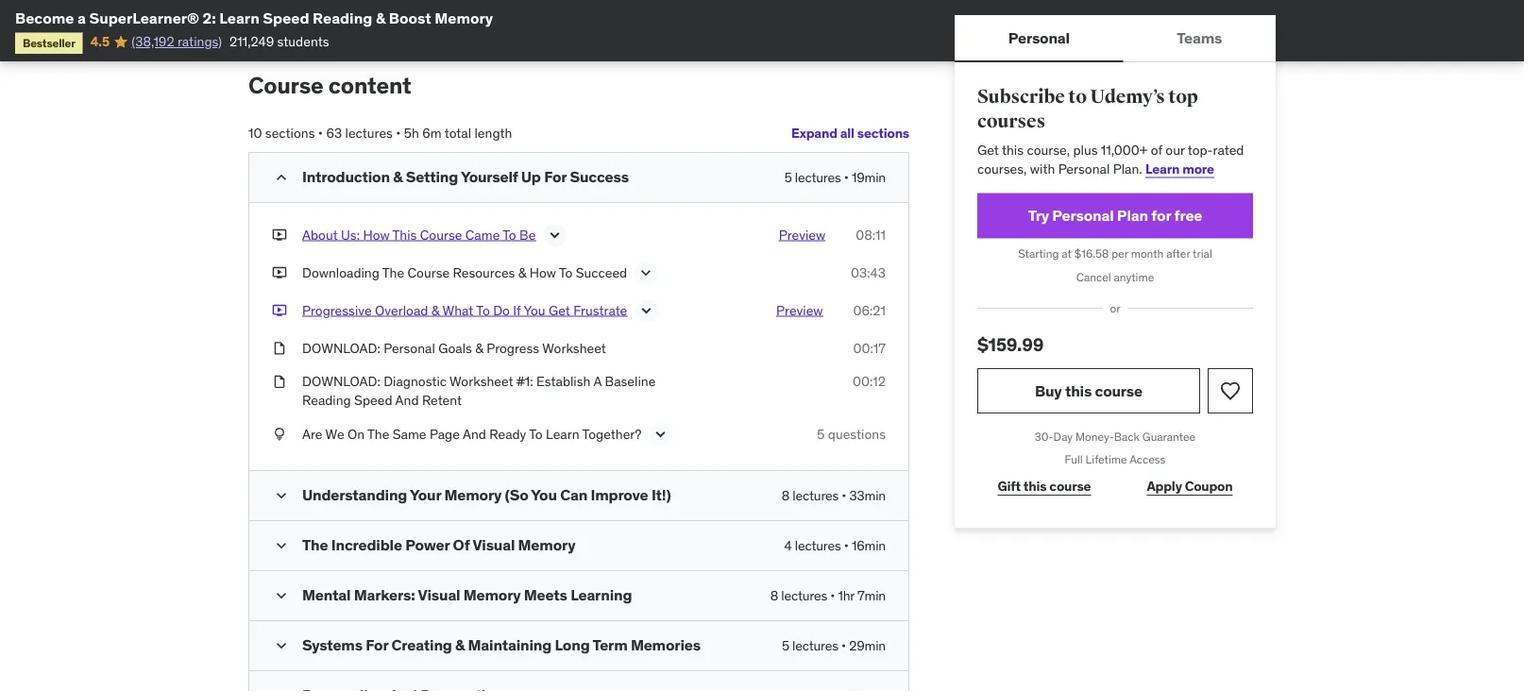 Task type: describe. For each thing, give the bounding box(es) containing it.
memory right "boost"
[[435, 8, 493, 27]]

goals
[[438, 340, 472, 357]]

2 vertical spatial course
[[408, 264, 450, 281]]

(so
[[505, 485, 528, 505]]

30-
[[1035, 429, 1054, 444]]

5h 6m
[[404, 124, 442, 141]]

mental
[[302, 585, 351, 605]]

success
[[570, 167, 629, 187]]

nasdaq image
[[264, 0, 373, 33]]

courses
[[978, 110, 1046, 133]]

top
[[1169, 85, 1198, 109]]

of
[[453, 535, 470, 555]]

preview for 06:21
[[776, 302, 823, 319]]

on
[[348, 425, 365, 442]]

systems for creating & maintaining long term memories
[[302, 636, 701, 655]]

08:11
[[856, 226, 886, 243]]

teams
[[1177, 28, 1222, 47]]

1 vertical spatial you
[[531, 485, 557, 505]]

wishlist image
[[1219, 380, 1242, 402]]

incredible
[[331, 535, 402, 555]]

do
[[493, 302, 510, 319]]

buy this course button
[[978, 368, 1200, 414]]

introduction & setting yourself up for success
[[302, 167, 629, 187]]

teams button
[[1124, 15, 1276, 60]]

• for introduction & setting yourself up for success
[[844, 169, 849, 186]]

questions
[[828, 425, 886, 442]]

reading inside download: diagnostic worksheet #1: establish a baseline reading speed and retent
[[302, 392, 351, 409]]

more
[[1183, 160, 1214, 177]]

0 vertical spatial course
[[248, 71, 324, 99]]

subscribe to udemy's top courses
[[978, 85, 1198, 133]]

xsmall image for preview
[[272, 301, 287, 320]]

become
[[15, 8, 74, 27]]

personal inside personal "button"
[[1008, 28, 1070, 47]]

lifetime
[[1086, 453, 1127, 467]]

small image
[[272, 536, 291, 555]]

download: diagnostic worksheet #1: establish a baseline reading speed and retent
[[302, 373, 656, 409]]

per
[[1112, 246, 1128, 261]]

8 lectures • 1hr 7min
[[770, 587, 886, 604]]

cancel
[[1076, 270, 1111, 285]]

udemy's
[[1090, 85, 1165, 109]]

starting
[[1018, 246, 1059, 261]]

personal inside get this course, plus 11,000+ of our top-rated courses, with personal plan.
[[1058, 160, 1110, 177]]

understanding your memory (so you can improve it!)
[[302, 485, 671, 505]]

same
[[393, 425, 426, 442]]

can
[[560, 485, 588, 505]]

boost
[[389, 8, 431, 27]]

students
[[277, 33, 329, 50]]

buy
[[1035, 381, 1062, 400]]

personal inside try personal plan for free link
[[1052, 206, 1114, 225]]

expand
[[791, 124, 838, 141]]

xsmall image for 5 questions
[[272, 425, 287, 443]]

money-
[[1076, 429, 1114, 444]]

gift this course link
[[978, 468, 1112, 506]]

29min
[[849, 637, 886, 654]]

introduction
[[302, 167, 390, 187]]

speed inside download: diagnostic worksheet #1: establish a baseline reading speed and retent
[[354, 392, 392, 409]]

& right goals in the left of the page
[[475, 340, 483, 357]]

learn more
[[1146, 160, 1214, 177]]

00:17
[[853, 340, 886, 357]]

we
[[325, 425, 344, 442]]

30-day money-back guarantee full lifetime access
[[1035, 429, 1196, 467]]

up
[[521, 167, 541, 187]]

are
[[302, 425, 323, 442]]

• left 63
[[318, 124, 323, 141]]

buy this course
[[1035, 381, 1143, 400]]

progress
[[487, 340, 539, 357]]

power
[[405, 535, 450, 555]]

mental markers: visual memory meets learning
[[302, 585, 632, 605]]

apply
[[1147, 478, 1182, 495]]

downloading
[[302, 264, 380, 281]]

to left do
[[476, 302, 490, 319]]

sections inside dropdown button
[[857, 124, 910, 141]]

expand all sections button
[[791, 114, 910, 152]]

03:43
[[851, 264, 886, 281]]

a
[[594, 373, 602, 390]]

what
[[442, 302, 474, 319]]

xsmall image for preview
[[272, 226, 287, 244]]

1 vertical spatial the
[[367, 425, 389, 442]]

0 vertical spatial you
[[524, 302, 546, 319]]

19min
[[852, 169, 886, 186]]

to right ready
[[529, 425, 543, 442]]

yourself
[[461, 167, 518, 187]]

2 vertical spatial the
[[302, 535, 328, 555]]

access
[[1130, 453, 1166, 467]]

lectures for introduction & setting yourself up for success
[[795, 169, 841, 186]]

& left what
[[431, 302, 440, 319]]

1 vertical spatial get
[[549, 302, 570, 319]]

10
[[248, 124, 262, 141]]

download: for download: diagnostic worksheet #1: establish a baseline reading speed and retent
[[302, 373, 380, 390]]

long
[[555, 636, 590, 655]]

full
[[1065, 453, 1083, 467]]

16min
[[852, 537, 886, 554]]

your
[[410, 485, 441, 505]]

5 for systems for creating & maintaining long term memories
[[782, 637, 789, 654]]

creating
[[392, 636, 452, 655]]

baseline
[[605, 373, 656, 390]]

5 questions
[[817, 425, 886, 442]]

plan.
[[1113, 160, 1142, 177]]

0 vertical spatial worksheet
[[542, 340, 606, 357]]

course inside about us: how this course came to be button
[[420, 226, 462, 243]]

memory left (so
[[444, 485, 502, 505]]

worksheet inside download: diagnostic worksheet #1: establish a baseline reading speed and retent
[[450, 373, 513, 390]]

• for mental markers: visual memory meets learning
[[830, 587, 835, 604]]

this for gift
[[1024, 478, 1047, 495]]

0 vertical spatial speed
[[263, 8, 309, 27]]

overload
[[375, 302, 428, 319]]

resources
[[453, 264, 515, 281]]

& right creating
[[455, 636, 465, 655]]

learn more link
[[1146, 160, 1214, 177]]

bestseller
[[23, 35, 75, 50]]

8 for understanding your memory (so you can improve it!)
[[782, 487, 790, 504]]

guarantee
[[1143, 429, 1196, 444]]

2:
[[203, 8, 216, 27]]

1 vertical spatial for
[[366, 636, 388, 655]]

• left 5h 6m
[[396, 124, 401, 141]]

with
[[1030, 160, 1055, 177]]

course for buy this course
[[1095, 381, 1143, 400]]

this for buy
[[1065, 381, 1092, 400]]

us:
[[341, 226, 360, 243]]

all
[[840, 124, 855, 141]]

2 sections from the left
[[265, 124, 315, 141]]

systems
[[302, 636, 363, 655]]



Task type: locate. For each thing, give the bounding box(es) containing it.
1 vertical spatial xsmall image
[[272, 264, 287, 282]]

superlearner®
[[89, 8, 199, 27]]

1 download: from the top
[[302, 340, 380, 357]]

small image left the mental
[[272, 586, 291, 605]]

0 vertical spatial this
[[1002, 141, 1024, 158]]

how right us:
[[363, 226, 390, 243]]

small image up small icon
[[272, 486, 291, 505]]

5 for introduction & setting yourself up for success
[[785, 169, 792, 186]]

5 left the questions on the right bottom of page
[[817, 425, 825, 442]]

sections right "10"
[[265, 124, 315, 141]]

small image
[[272, 168, 291, 187], [272, 486, 291, 505], [272, 586, 291, 605], [272, 636, 291, 655]]

0 vertical spatial course
[[1095, 381, 1143, 400]]

1 vertical spatial download:
[[302, 373, 380, 390]]

free
[[1175, 206, 1203, 225]]

0 vertical spatial get
[[978, 141, 999, 158]]

0 horizontal spatial visual
[[418, 585, 460, 605]]

4 small image from the top
[[272, 636, 291, 655]]

speed up 211,249 students
[[263, 8, 309, 27]]

1 horizontal spatial 8
[[782, 487, 790, 504]]

3 small image from the top
[[272, 586, 291, 605]]

0 vertical spatial visual
[[473, 535, 515, 555]]

course down 211,249 students
[[248, 71, 324, 99]]

plan
[[1117, 206, 1148, 225]]

1 horizontal spatial get
[[978, 141, 999, 158]]

ratings)
[[177, 33, 222, 50]]

course down full
[[1050, 478, 1091, 495]]

0 horizontal spatial learn
[[219, 8, 260, 27]]

length
[[475, 124, 512, 141]]

visual
[[473, 535, 515, 555], [418, 585, 460, 605]]

1 vertical spatial course
[[1050, 478, 1091, 495]]

the
[[382, 264, 404, 281], [367, 425, 389, 442], [302, 535, 328, 555]]

came
[[465, 226, 500, 243]]

2 horizontal spatial learn
[[1146, 160, 1180, 177]]

2 xsmall image from the top
[[272, 264, 287, 282]]

1 vertical spatial speed
[[354, 392, 392, 409]]

the right small icon
[[302, 535, 328, 555]]

show lecture description image
[[637, 264, 656, 282], [637, 301, 656, 320], [651, 425, 670, 444]]

show lecture description image right the together?
[[651, 425, 670, 444]]

5 down expand
[[785, 169, 792, 186]]

personal
[[1008, 28, 1070, 47], [1058, 160, 1110, 177], [1052, 206, 1114, 225], [384, 340, 435, 357]]

and inside download: diagnostic worksheet #1: establish a baseline reading speed and retent
[[395, 392, 419, 409]]

course right this
[[420, 226, 462, 243]]

to
[[503, 226, 516, 243], [559, 264, 573, 281], [476, 302, 490, 319], [529, 425, 543, 442]]

course content
[[248, 71, 411, 99]]

lectures down expand
[[795, 169, 841, 186]]

at
[[1062, 246, 1072, 261]]

course inside buy this course button
[[1095, 381, 1143, 400]]

tab list
[[955, 15, 1276, 62]]

• for systems for creating & maintaining long term memories
[[842, 637, 846, 654]]

frustrate
[[573, 302, 627, 319]]

course down about us: how this course came to be button
[[408, 264, 450, 281]]

day
[[1054, 429, 1073, 444]]

1 horizontal spatial course
[[1095, 381, 1143, 400]]

2 xsmall image from the top
[[272, 339, 287, 358]]

worksheet down goals in the left of the page
[[450, 373, 513, 390]]

1 vertical spatial 5
[[817, 425, 825, 442]]

to inside button
[[503, 226, 516, 243]]

lectures for the incredible power of visual memory
[[795, 537, 841, 554]]

4 xsmall image from the top
[[272, 425, 287, 443]]

this up courses,
[[1002, 141, 1024, 158]]

1 vertical spatial course
[[420, 226, 462, 243]]

2 vertical spatial show lecture description image
[[651, 425, 670, 444]]

small image for introduction
[[272, 168, 291, 187]]

download: for download: personal goals & progress worksheet
[[302, 340, 380, 357]]

• left 1hr
[[830, 587, 835, 604]]

0 vertical spatial xsmall image
[[272, 226, 287, 244]]

xsmall image for 00:17
[[272, 339, 287, 358]]

how down show lecture description icon
[[530, 264, 556, 281]]

1 horizontal spatial for
[[544, 167, 567, 187]]

maintaining
[[468, 636, 552, 655]]

speed up on
[[354, 392, 392, 409]]

11,000+
[[1101, 141, 1148, 158]]

1 vertical spatial preview
[[776, 302, 823, 319]]

you
[[524, 302, 546, 319], [531, 485, 557, 505]]

top-
[[1188, 141, 1213, 158]]

this inside button
[[1065, 381, 1092, 400]]

33min
[[850, 487, 886, 504]]

#1:
[[517, 373, 533, 390]]

• for understanding your memory (so you can improve it!)
[[842, 487, 847, 504]]

0 vertical spatial and
[[395, 392, 419, 409]]

the right on
[[367, 425, 389, 442]]

0 horizontal spatial course
[[1050, 478, 1091, 495]]

1 vertical spatial reading
[[302, 392, 351, 409]]

00:12
[[853, 373, 886, 390]]

2 small image from the top
[[272, 486, 291, 505]]

10 sections • 63 lectures • 5h 6m total length
[[248, 124, 512, 141]]

about
[[302, 226, 338, 243]]

this for get
[[1002, 141, 1024, 158]]

personal up subscribe
[[1008, 28, 1070, 47]]

1 horizontal spatial worksheet
[[542, 340, 606, 357]]

1 vertical spatial this
[[1065, 381, 1092, 400]]

1 vertical spatial visual
[[418, 585, 460, 605]]

memory up the systems for creating & maintaining long term memories
[[464, 585, 521, 605]]

download: up we
[[302, 373, 380, 390]]

1 horizontal spatial sections
[[857, 124, 910, 141]]

for
[[1152, 206, 1171, 225]]

subscribe
[[978, 85, 1065, 109]]

0 vertical spatial the
[[382, 264, 404, 281]]

for
[[544, 167, 567, 187], [366, 636, 388, 655]]

xsmall image
[[272, 301, 287, 320], [272, 339, 287, 358], [272, 373, 287, 391], [272, 425, 287, 443]]

lectures for understanding your memory (so you can improve it!)
[[793, 487, 839, 504]]

• left 29min
[[842, 637, 846, 654]]

2 download: from the top
[[302, 373, 380, 390]]

lectures right 63
[[345, 124, 393, 141]]

xsmall image
[[272, 226, 287, 244], [272, 264, 287, 282]]

download: personal goals & progress worksheet
[[302, 340, 606, 357]]

reading up students
[[313, 8, 372, 27]]

0 vertical spatial learn
[[219, 8, 260, 27]]

this inside get this course, plus 11,000+ of our top-rated courses, with personal plan.
[[1002, 141, 1024, 158]]

0 horizontal spatial and
[[395, 392, 419, 409]]

show lecture description image for progressive overload & what to do if you get frustrate
[[637, 301, 656, 320]]

8 left 1hr
[[770, 587, 778, 604]]

xsmall image for 03:43
[[272, 264, 287, 282]]

our
[[1166, 141, 1185, 158]]

succeed
[[576, 264, 627, 281]]

• left '16min'
[[844, 537, 849, 554]]

lectures right the 4
[[795, 537, 841, 554]]

setting
[[406, 167, 458, 187]]

• left 33min
[[842, 487, 847, 504]]

show lecture description image for downloading the course resources & how to succeed
[[637, 264, 656, 282]]

small image left introduction on the left of page
[[272, 168, 291, 187]]

4 lectures • 16min
[[784, 537, 886, 554]]

personal down plus
[[1058, 160, 1110, 177]]

how inside button
[[363, 226, 390, 243]]

2 vertical spatial 5
[[782, 637, 789, 654]]

or
[[1110, 301, 1121, 316]]

1 sections from the left
[[857, 124, 910, 141]]

1 vertical spatial show lecture description image
[[637, 301, 656, 320]]

learn
[[219, 8, 260, 27], [1146, 160, 1180, 177], [546, 425, 580, 442]]

& left "boost"
[[376, 8, 386, 27]]

63
[[326, 124, 342, 141]]

and right page on the left of the page
[[463, 425, 486, 442]]

sections right all
[[857, 124, 910, 141]]

get up courses,
[[978, 141, 999, 158]]

content
[[328, 71, 411, 99]]

courses,
[[978, 160, 1027, 177]]

0 horizontal spatial sections
[[265, 124, 315, 141]]

worksheet up establish
[[542, 340, 606, 357]]

learn left the together?
[[546, 425, 580, 442]]

this right gift
[[1024, 478, 1047, 495]]

coupon
[[1185, 478, 1233, 495]]

211,249 students
[[230, 33, 329, 50]]

get
[[978, 141, 999, 158], [549, 302, 570, 319]]

tab list containing personal
[[955, 15, 1276, 62]]

1 horizontal spatial how
[[530, 264, 556, 281]]

5 lectures • 19min
[[785, 169, 886, 186]]

5 down the 8 lectures • 1hr 7min
[[782, 637, 789, 654]]

0 vertical spatial reading
[[313, 8, 372, 27]]

course inside gift this course link
[[1050, 478, 1091, 495]]

anytime
[[1114, 270, 1154, 285]]

2 vertical spatial learn
[[546, 425, 580, 442]]

0 horizontal spatial get
[[549, 302, 570, 319]]

1 vertical spatial learn
[[1146, 160, 1180, 177]]

xsmall image left downloading
[[272, 264, 287, 282]]

ready
[[489, 425, 526, 442]]

(38,192 ratings)
[[132, 33, 222, 50]]

0 vertical spatial show lecture description image
[[637, 264, 656, 282]]

show lecture description image right frustrate
[[637, 301, 656, 320]]

personal button
[[955, 15, 1124, 60]]

preview down 5 lectures • 19min
[[779, 226, 826, 243]]

try personal plan for free link
[[978, 193, 1253, 238]]

small image for systems
[[272, 636, 291, 655]]

understanding
[[302, 485, 407, 505]]

$16.58
[[1075, 246, 1109, 261]]

gift this course
[[998, 478, 1091, 495]]

it!)
[[652, 485, 671, 505]]

for right systems
[[366, 636, 388, 655]]

xsmall image left about
[[272, 226, 287, 244]]

memories
[[631, 636, 701, 655]]

page
[[430, 425, 460, 442]]

lectures down the 8 lectures • 1hr 7min
[[792, 637, 839, 654]]

a
[[77, 8, 86, 27]]

0 horizontal spatial for
[[366, 636, 388, 655]]

0 vertical spatial 8
[[782, 487, 790, 504]]

small image for understanding
[[272, 486, 291, 505]]

reading up we
[[302, 392, 351, 409]]

1 xsmall image from the top
[[272, 301, 287, 320]]

you right if
[[524, 302, 546, 319]]

speed
[[263, 8, 309, 27], [354, 392, 392, 409]]

7min
[[858, 587, 886, 604]]

try
[[1028, 206, 1049, 225]]

volkswagen image
[[423, 0, 464, 33]]

preview
[[779, 226, 826, 243], [776, 302, 823, 319]]

course
[[1095, 381, 1143, 400], [1050, 478, 1091, 495]]

• left 19min
[[844, 169, 849, 186]]

1 vertical spatial and
[[463, 425, 486, 442]]

lectures for systems for creating & maintaining long term memories
[[792, 637, 839, 654]]

meets
[[524, 585, 567, 605]]

be
[[520, 226, 536, 243]]

1 horizontal spatial learn
[[546, 425, 580, 442]]

8 up the 4
[[782, 487, 790, 504]]

download: down progressive
[[302, 340, 380, 357]]

0 horizontal spatial speed
[[263, 8, 309, 27]]

retent
[[422, 392, 462, 409]]

course for gift this course
[[1050, 478, 1091, 495]]

and
[[395, 392, 419, 409], [463, 425, 486, 442]]

visual down the incredible power of visual memory
[[418, 585, 460, 605]]

0 vertical spatial how
[[363, 226, 390, 243]]

course up 'back'
[[1095, 381, 1143, 400]]

trial
[[1193, 246, 1213, 261]]

this right buy
[[1065, 381, 1092, 400]]

1 small image from the top
[[272, 168, 291, 187]]

8 for mental markers: visual memory meets learning
[[770, 587, 778, 604]]

1 horizontal spatial visual
[[473, 535, 515, 555]]

& up if
[[518, 264, 526, 281]]

improve
[[591, 485, 648, 505]]

lectures left 1hr
[[781, 587, 827, 604]]

you right (so
[[531, 485, 557, 505]]

the up overload
[[382, 264, 404, 281]]

06:21
[[853, 302, 886, 319]]

1 vertical spatial worksheet
[[450, 373, 513, 390]]

visual right the of
[[473, 535, 515, 555]]

learn down of
[[1146, 160, 1180, 177]]

learn up 211,249
[[219, 8, 260, 27]]

1 horizontal spatial speed
[[354, 392, 392, 409]]

to
[[1069, 85, 1087, 109]]

are we on the same page and ready to learn together?
[[302, 425, 642, 442]]

lectures for mental markers: visual memory meets learning
[[781, 587, 827, 604]]

month
[[1131, 246, 1164, 261]]

small image left systems
[[272, 636, 291, 655]]

memory up meets
[[518, 535, 576, 555]]

0 vertical spatial 5
[[785, 169, 792, 186]]

1 vertical spatial 8
[[770, 587, 778, 604]]

0 horizontal spatial 8
[[770, 587, 778, 604]]

0 vertical spatial preview
[[779, 226, 826, 243]]

• for the incredible power of visual memory
[[844, 537, 849, 554]]

and down diagnostic
[[395, 392, 419, 409]]

download: inside download: diagnostic worksheet #1: establish a baseline reading speed and retent
[[302, 373, 380, 390]]

to left be
[[503, 226, 516, 243]]

0 horizontal spatial worksheet
[[450, 373, 513, 390]]

preview for 08:11
[[779, 226, 826, 243]]

show lecture description image
[[545, 226, 564, 245]]

2 vertical spatial this
[[1024, 478, 1047, 495]]

8
[[782, 487, 790, 504], [770, 587, 778, 604]]

lectures left 33min
[[793, 487, 839, 504]]

small image for mental
[[272, 586, 291, 605]]

sections
[[857, 124, 910, 141], [265, 124, 315, 141]]

show lecture description image right succeed
[[637, 264, 656, 282]]

& left setting
[[393, 167, 403, 187]]

0 vertical spatial download:
[[302, 340, 380, 357]]

preview left 06:21 at the right top of page
[[776, 302, 823, 319]]

0 horizontal spatial how
[[363, 226, 390, 243]]

0 vertical spatial for
[[544, 167, 567, 187]]

worksheet
[[542, 340, 606, 357], [450, 373, 513, 390]]

expand all sections
[[791, 124, 910, 141]]

if
[[513, 302, 521, 319]]

get inside get this course, plus 11,000+ of our top-rated courses, with personal plan.
[[978, 141, 999, 158]]

get left frustrate
[[549, 302, 570, 319]]

personal up diagnostic
[[384, 340, 435, 357]]

to left succeed
[[559, 264, 573, 281]]

show lecture description image for are we on the same page and ready to learn together?
[[651, 425, 670, 444]]

together?
[[582, 425, 642, 442]]

1 vertical spatial how
[[530, 264, 556, 281]]

1 horizontal spatial and
[[463, 425, 486, 442]]

1 xsmall image from the top
[[272, 226, 287, 244]]

for right up on the left top of the page
[[544, 167, 567, 187]]

personal up the $16.58
[[1052, 206, 1114, 225]]

the incredible power of visual memory
[[302, 535, 576, 555]]

3 xsmall image from the top
[[272, 373, 287, 391]]



Task type: vqa. For each thing, say whether or not it's contained in the screenshot.
left class
no



